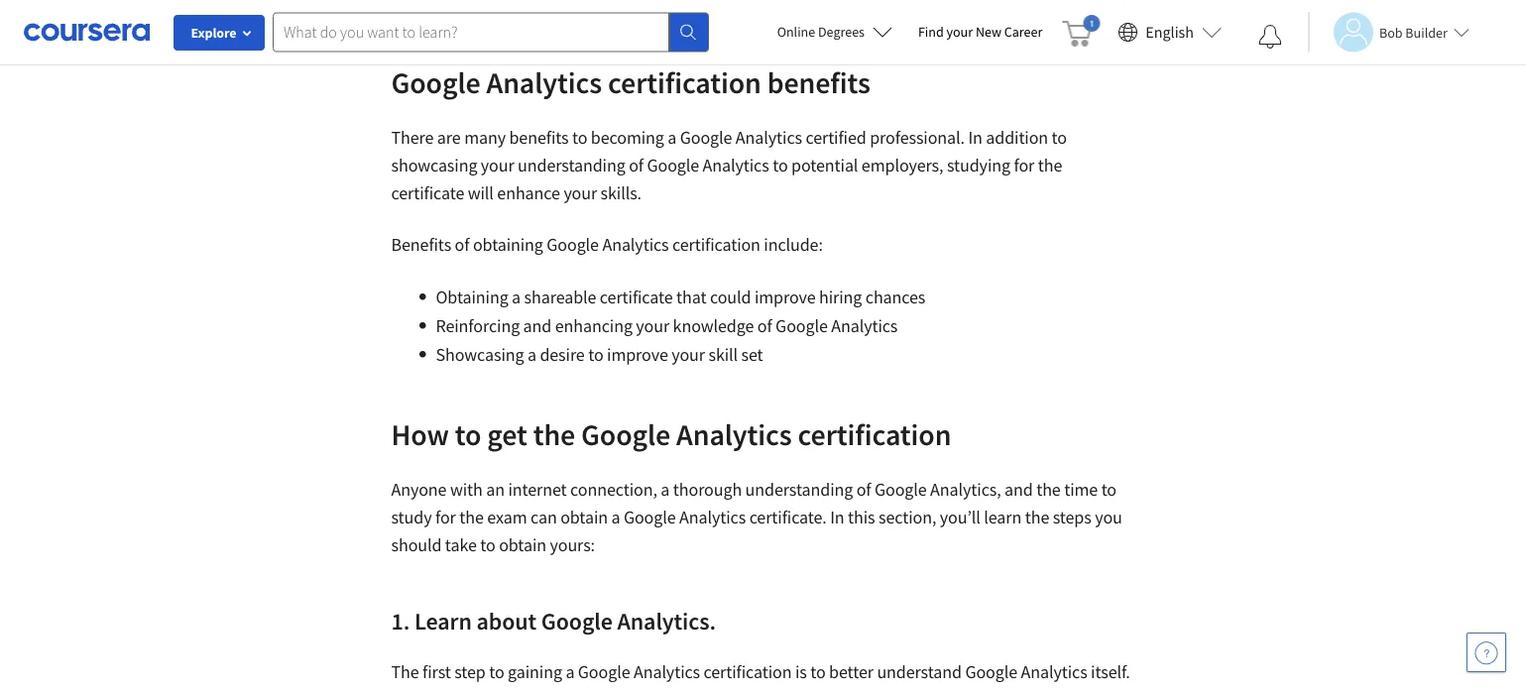 Task type: locate. For each thing, give the bounding box(es) containing it.
online degrees
[[777, 23, 865, 41]]

certification up becoming
[[608, 63, 762, 101]]

connection,
[[571, 479, 658, 501]]

learn
[[984, 506, 1022, 529]]

take
[[445, 534, 477, 557]]

0 vertical spatial in
[[969, 126, 983, 149]]

obtaining
[[473, 234, 543, 256]]

google right becoming
[[680, 126, 733, 149]]

and down shareable
[[523, 315, 552, 337]]

the down addition
[[1038, 154, 1063, 177]]

skills.
[[601, 182, 642, 204]]

1 horizontal spatial certificate
[[600, 286, 673, 309]]

the inside the there are many benefits to becoming a google analytics certified professional. in addition to showcasing your understanding of google analytics to potential employers, studying for the certificate will enhance your skills.
[[1038, 154, 1063, 177]]

google down hiring
[[776, 315, 828, 337]]

improve down enhancing
[[607, 344, 668, 366]]

potential
[[792, 154, 858, 177]]

the first step to gaining a google analytics certification is to better understand google analytics itself. thankfully, google provides a wide variety of resources to help users understand the tools availabl
[[391, 661, 1131, 692]]

analytics
[[487, 63, 602, 101], [736, 126, 803, 149], [703, 154, 769, 177], [603, 234, 669, 256], [832, 315, 898, 337], [677, 416, 792, 453], [680, 506, 746, 529], [634, 661, 700, 684], [1021, 661, 1088, 684]]

What do you want to learn? text field
[[273, 12, 670, 52]]

exam
[[487, 506, 527, 529]]

analytics down skills.
[[603, 234, 669, 256]]

the left time
[[1037, 479, 1061, 501]]

benefits down online degrees
[[768, 63, 871, 101]]

analytics down hiring
[[832, 315, 898, 337]]

reinforcing
[[436, 315, 520, 337]]

to right the "is"
[[811, 661, 826, 684]]

that
[[677, 286, 707, 309]]

1 vertical spatial improve
[[607, 344, 668, 366]]

benefits for many
[[509, 126, 569, 149]]

understanding inside the there are many benefits to becoming a google analytics certified professional. in addition to showcasing your understanding of google analytics to potential employers, studying for the certificate will enhance your skills.
[[518, 154, 626, 177]]

certificate down the showcasing
[[391, 182, 464, 204]]

in
[[969, 126, 983, 149], [831, 506, 845, 529]]

google up connection,
[[581, 416, 671, 453]]

understanding up certificate.
[[746, 479, 853, 501]]

0 horizontal spatial in
[[831, 506, 845, 529]]

1 vertical spatial in
[[831, 506, 845, 529]]

obtain
[[561, 506, 608, 529], [499, 534, 547, 557]]

there are many benefits to becoming a google analytics certified professional. in addition to showcasing your understanding of google analytics to potential employers, studying for the certificate will enhance your skills.
[[391, 126, 1067, 204]]

for down addition
[[1014, 154, 1035, 177]]

0 vertical spatial obtain
[[561, 506, 608, 529]]

certification up this
[[798, 416, 952, 453]]

to
[[572, 126, 588, 149], [1052, 126, 1067, 149], [773, 154, 788, 177], [588, 344, 604, 366], [455, 416, 481, 453], [1102, 479, 1117, 501], [480, 534, 496, 557], [489, 661, 505, 684], [811, 661, 826, 684], [797, 689, 812, 692]]

understanding inside anyone with an internet connection, a thorough understanding of google analytics, and the time to study for the exam can obtain a google analytics certificate. in this section, you'll learn the steps you should take to obtain yours:
[[746, 479, 853, 501]]

builder
[[1406, 23, 1448, 41]]

provides
[[533, 689, 596, 692]]

the left tools
[[983, 689, 1007, 692]]

certification
[[608, 63, 762, 101], [673, 234, 761, 256], [798, 416, 952, 453], [704, 661, 792, 684]]

wide
[[612, 689, 648, 692]]

0 vertical spatial certificate
[[391, 182, 464, 204]]

in inside the there are many benefits to becoming a google analytics certified professional. in addition to showcasing your understanding of google analytics to potential employers, studying for the certificate will enhance your skills.
[[969, 126, 983, 149]]

1 vertical spatial certificate
[[600, 286, 673, 309]]

itself.
[[1091, 661, 1131, 684]]

benefits right many
[[509, 126, 569, 149]]

0 vertical spatial understanding
[[518, 154, 626, 177]]

find
[[919, 23, 944, 41]]

google up gaining
[[541, 606, 613, 636]]

bob builder button
[[1309, 12, 1470, 52]]

explore button
[[174, 15, 265, 51]]

1 horizontal spatial improve
[[755, 286, 816, 309]]

0 vertical spatial and
[[523, 315, 552, 337]]

the right learn
[[1026, 506, 1050, 529]]

google up wide
[[578, 661, 630, 684]]

a left wide
[[600, 689, 609, 692]]

1 horizontal spatial in
[[969, 126, 983, 149]]

could
[[710, 286, 751, 309]]

for
[[1014, 154, 1035, 177], [435, 506, 456, 529]]

certificate
[[391, 182, 464, 204], [600, 286, 673, 309]]

1 horizontal spatial benefits
[[768, 63, 871, 101]]

and
[[523, 315, 552, 337], [1005, 479, 1033, 501]]

to left get
[[455, 416, 481, 453]]

0 vertical spatial for
[[1014, 154, 1035, 177]]

yours:
[[550, 534, 595, 557]]

and up learn
[[1005, 479, 1033, 501]]

your right the "find"
[[947, 23, 973, 41]]

benefits of obtaining google analytics certification include:
[[391, 234, 827, 256]]

obtaining
[[436, 286, 509, 309]]

0 vertical spatial improve
[[755, 286, 816, 309]]

1 horizontal spatial and
[[1005, 479, 1033, 501]]

to right addition
[[1052, 126, 1067, 149]]

google up section,
[[875, 479, 927, 501]]

in up studying
[[969, 126, 983, 149]]

of
[[629, 154, 644, 177], [455, 234, 470, 256], [758, 315, 772, 337], [857, 479, 872, 501], [705, 689, 719, 692]]

1 vertical spatial for
[[435, 506, 456, 529]]

of up this
[[857, 479, 872, 501]]

a right becoming
[[668, 126, 677, 149]]

explore
[[191, 24, 237, 42]]

find your new career
[[919, 23, 1043, 41]]

google
[[391, 63, 481, 101], [680, 126, 733, 149], [647, 154, 699, 177], [547, 234, 599, 256], [776, 315, 828, 337], [581, 416, 671, 453], [875, 479, 927, 501], [624, 506, 676, 529], [541, 606, 613, 636], [578, 661, 630, 684], [966, 661, 1018, 684], [477, 689, 529, 692]]

understand up users
[[877, 661, 962, 684]]

many
[[464, 126, 506, 149]]

of inside obtaining a shareable certificate that could improve hiring chances reinforcing and enhancing your knowledge of google analytics showcasing a desire to improve your skill set
[[758, 315, 772, 337]]

obtaining a shareable certificate that could improve hiring chances reinforcing and enhancing your knowledge of google analytics showcasing a desire to improve your skill set
[[436, 286, 926, 366]]

should
[[391, 534, 442, 557]]

a
[[668, 126, 677, 149], [512, 286, 521, 309], [528, 344, 537, 366], [661, 479, 670, 501], [612, 506, 620, 529], [566, 661, 575, 684], [600, 689, 609, 692]]

help center image
[[1475, 641, 1499, 665]]

0 vertical spatial understand
[[877, 661, 962, 684]]

0 horizontal spatial obtain
[[499, 534, 547, 557]]

analytics down thorough
[[680, 506, 746, 529]]

your
[[947, 23, 973, 41], [481, 154, 514, 177], [564, 182, 597, 204], [636, 315, 670, 337], [672, 344, 705, 366]]

showcasing
[[391, 154, 478, 177]]

will
[[468, 182, 494, 204]]

1 vertical spatial benefits
[[509, 126, 569, 149]]

1 horizontal spatial understanding
[[746, 479, 853, 501]]

set
[[742, 344, 763, 366]]

analytics up many
[[487, 63, 602, 101]]

for up take
[[435, 506, 456, 529]]

of right variety
[[705, 689, 719, 692]]

0 horizontal spatial for
[[435, 506, 456, 529]]

1 vertical spatial understanding
[[746, 479, 853, 501]]

the
[[1038, 154, 1063, 177], [533, 416, 576, 453], [1037, 479, 1061, 501], [460, 506, 484, 529], [1026, 506, 1050, 529], [983, 689, 1007, 692]]

you
[[1095, 506, 1123, 529]]

chances
[[866, 286, 926, 309]]

of inside anyone with an internet connection, a thorough understanding of google analytics, and the time to study for the exam can obtain a google analytics certificate. in this section, you'll learn the steps you should take to obtain yours:
[[857, 479, 872, 501]]

coursera image
[[24, 16, 150, 48]]

understand right users
[[895, 689, 979, 692]]

understanding up enhance
[[518, 154, 626, 177]]

0 horizontal spatial and
[[523, 315, 552, 337]]

time
[[1065, 479, 1098, 501]]

1 vertical spatial understand
[[895, 689, 979, 692]]

enhance
[[497, 182, 560, 204]]

your inside "find your new career" link
[[947, 23, 973, 41]]

the right get
[[533, 416, 576, 453]]

variety
[[651, 689, 701, 692]]

the inside the first step to gaining a google analytics certification is to better understand google analytics itself. thankfully, google provides a wide variety of resources to help users understand the tools availabl
[[983, 689, 1007, 692]]

of down becoming
[[629, 154, 644, 177]]

learn
[[415, 606, 472, 636]]

google up shareable
[[547, 234, 599, 256]]

0 horizontal spatial certificate
[[391, 182, 464, 204]]

1 horizontal spatial for
[[1014, 154, 1035, 177]]

certificate up enhancing
[[600, 286, 673, 309]]

analytics up thorough
[[677, 416, 792, 453]]

career
[[1005, 23, 1043, 41]]

improve
[[755, 286, 816, 309], [607, 344, 668, 366]]

in left this
[[831, 506, 845, 529]]

enhancing
[[555, 315, 633, 337]]

improve down include:
[[755, 286, 816, 309]]

None search field
[[273, 12, 709, 52]]

get
[[487, 416, 528, 453]]

benefits
[[768, 63, 871, 101], [509, 126, 569, 149]]

to down enhancing
[[588, 344, 604, 366]]

certification inside the first step to gaining a google analytics certification is to better understand google analytics itself. thankfully, google provides a wide variety of resources to help users understand the tools availabl
[[704, 661, 792, 684]]

1 horizontal spatial obtain
[[561, 506, 608, 529]]

obtain down exam
[[499, 534, 547, 557]]

0 horizontal spatial understanding
[[518, 154, 626, 177]]

1 vertical spatial obtain
[[499, 534, 547, 557]]

and inside obtaining a shareable certificate that could improve hiring chances reinforcing and enhancing your knowledge of google analytics showcasing a desire to improve your skill set
[[523, 315, 552, 337]]

to right step
[[489, 661, 505, 684]]

analytics inside anyone with an internet connection, a thorough understanding of google analytics, and the time to study for the exam can obtain a google analytics certificate. in this section, you'll learn the steps you should take to obtain yours:
[[680, 506, 746, 529]]

certification up resources
[[704, 661, 792, 684]]

steps
[[1053, 506, 1092, 529]]

understand
[[877, 661, 962, 684], [895, 689, 979, 692]]

0 vertical spatial benefits
[[768, 63, 871, 101]]

1 vertical spatial and
[[1005, 479, 1033, 501]]

studying
[[947, 154, 1011, 177]]

0 horizontal spatial benefits
[[509, 126, 569, 149]]

obtain up yours:
[[561, 506, 608, 529]]

of up set
[[758, 315, 772, 337]]

a left thorough
[[661, 479, 670, 501]]

benefits inside the there are many benefits to becoming a google analytics certified professional. in addition to showcasing your understanding of google analytics to potential employers, studying for the certificate will enhance your skills.
[[509, 126, 569, 149]]

your down many
[[481, 154, 514, 177]]

your right enhancing
[[636, 315, 670, 337]]

and inside anyone with an internet connection, a thorough understanding of google analytics, and the time to study for the exam can obtain a google analytics certificate. in this section, you'll learn the steps you should take to obtain yours:
[[1005, 479, 1033, 501]]

thorough
[[673, 479, 742, 501]]

a left desire
[[528, 344, 537, 366]]

google down becoming
[[647, 154, 699, 177]]



Task type: describe. For each thing, give the bounding box(es) containing it.
an
[[486, 479, 505, 501]]

in inside anyone with an internet connection, a thorough understanding of google analytics, and the time to study for the exam can obtain a google analytics certificate. in this section, you'll learn the steps you should take to obtain yours:
[[831, 506, 845, 529]]

analytics,
[[931, 479, 1002, 501]]

this
[[848, 506, 876, 529]]

new
[[976, 23, 1002, 41]]

employers,
[[862, 154, 944, 177]]

of right benefits
[[455, 234, 470, 256]]

analytics up the potential
[[736, 126, 803, 149]]

you'll
[[940, 506, 981, 529]]

your left skills.
[[564, 182, 597, 204]]

1. learn about google analytics.
[[391, 606, 716, 636]]

english button
[[1110, 0, 1230, 64]]

help
[[816, 689, 849, 692]]

certificate inside the there are many benefits to becoming a google analytics certified professional. in addition to showcasing your understanding of google analytics to potential employers, studying for the certificate will enhance your skills.
[[391, 182, 464, 204]]

a left shareable
[[512, 286, 521, 309]]

analytics up tools
[[1021, 661, 1088, 684]]

for inside anyone with an internet connection, a thorough understanding of google analytics, and the time to study for the exam can obtain a google analytics certificate. in this section, you'll learn the steps you should take to obtain yours:
[[435, 506, 456, 529]]

thankfully,
[[391, 689, 473, 692]]

certified
[[806, 126, 867, 149]]

for inside the there are many benefits to becoming a google analytics certified professional. in addition to showcasing your understanding of google analytics to potential employers, studying for the certificate will enhance your skills.
[[1014, 154, 1035, 177]]

anyone with an internet connection, a thorough understanding of google analytics, and the time to study for the exam can obtain a google analytics certificate. in this section, you'll learn the steps you should take to obtain yours:
[[391, 479, 1123, 557]]

analytics.
[[618, 606, 716, 636]]

shareable
[[524, 286, 597, 309]]

bob builder
[[1380, 23, 1448, 41]]

showcasing
[[436, 344, 524, 366]]

with
[[450, 479, 483, 501]]

to inside obtaining a shareable certificate that could improve hiring chances reinforcing and enhancing your knowledge of google analytics showcasing a desire to improve your skill set
[[588, 344, 604, 366]]

first
[[423, 661, 451, 684]]

shopping cart: 1 item image
[[1063, 15, 1101, 47]]

certification up 'could'
[[673, 234, 761, 256]]

online
[[777, 23, 816, 41]]

to left becoming
[[572, 126, 588, 149]]

anyone
[[391, 479, 447, 501]]

google up the are
[[391, 63, 481, 101]]

include:
[[764, 234, 823, 256]]

google down gaining
[[477, 689, 529, 692]]

tools
[[1011, 689, 1047, 692]]

english
[[1146, 22, 1194, 42]]

google down connection,
[[624, 506, 676, 529]]

google up tools
[[966, 661, 1018, 684]]

hiring
[[820, 286, 862, 309]]

1.
[[391, 606, 410, 636]]

google inside obtaining a shareable certificate that could improve hiring chances reinforcing and enhancing your knowledge of google analytics showcasing a desire to improve your skill set
[[776, 315, 828, 337]]

your left skill in the left of the page
[[672, 344, 705, 366]]

a down connection,
[[612, 506, 620, 529]]

certificate.
[[750, 506, 827, 529]]

degrees
[[818, 23, 865, 41]]

skill
[[709, 344, 738, 366]]

find your new career link
[[909, 20, 1053, 45]]

becoming
[[591, 126, 664, 149]]

internet
[[508, 479, 567, 501]]

addition
[[986, 126, 1049, 149]]

to left the potential
[[773, 154, 788, 177]]

step
[[455, 661, 486, 684]]

study
[[391, 506, 432, 529]]

bob
[[1380, 23, 1403, 41]]

how
[[391, 416, 449, 453]]

the down with
[[460, 506, 484, 529]]

0 horizontal spatial improve
[[607, 344, 668, 366]]

are
[[437, 126, 461, 149]]

there
[[391, 126, 434, 149]]

the
[[391, 661, 419, 684]]

professional.
[[870, 126, 965, 149]]

analytics left the potential
[[703, 154, 769, 177]]

resources
[[723, 689, 794, 692]]

section,
[[879, 506, 937, 529]]

certificate inside obtaining a shareable certificate that could improve hiring chances reinforcing and enhancing your knowledge of google analytics showcasing a desire to improve your skill set
[[600, 286, 673, 309]]

is
[[796, 661, 807, 684]]

users
[[852, 689, 891, 692]]

how to get the google analytics certification
[[391, 416, 958, 453]]

knowledge
[[673, 315, 754, 337]]

gaining
[[508, 661, 562, 684]]

a up provides in the left of the page
[[566, 661, 575, 684]]

analytics up variety
[[634, 661, 700, 684]]

online degrees button
[[762, 10, 909, 54]]

better
[[829, 661, 874, 684]]

can
[[531, 506, 557, 529]]

of inside the there are many benefits to becoming a google analytics certified professional. in addition to showcasing your understanding of google analytics to potential employers, studying for the certificate will enhance your skills.
[[629, 154, 644, 177]]

analytics inside obtaining a shareable certificate that could improve hiring chances reinforcing and enhancing your knowledge of google analytics showcasing a desire to improve your skill set
[[832, 315, 898, 337]]

benefits for certification
[[768, 63, 871, 101]]

show notifications image
[[1259, 25, 1283, 49]]

to up you
[[1102, 479, 1117, 501]]

to down the "is"
[[797, 689, 812, 692]]

a inside the there are many benefits to becoming a google analytics certified professional. in addition to showcasing your understanding of google analytics to potential employers, studying for the certificate will enhance your skills.
[[668, 126, 677, 149]]

google analytics certification benefits
[[391, 63, 877, 101]]

of inside the first step to gaining a google analytics certification is to better understand google analytics itself. thankfully, google provides a wide variety of resources to help users understand the tools availabl
[[705, 689, 719, 692]]

to right take
[[480, 534, 496, 557]]

desire
[[540, 344, 585, 366]]

about
[[477, 606, 537, 636]]

benefits
[[391, 234, 452, 256]]



Task type: vqa. For each thing, say whether or not it's contained in the screenshot.
understanding in the Anyone with an internet connection, a thorough understanding of Google Analytics, and the time to study for the exam can obtain a Google Analytics certificate. In this section, you'll learn the steps you should take to obtain yours:
yes



